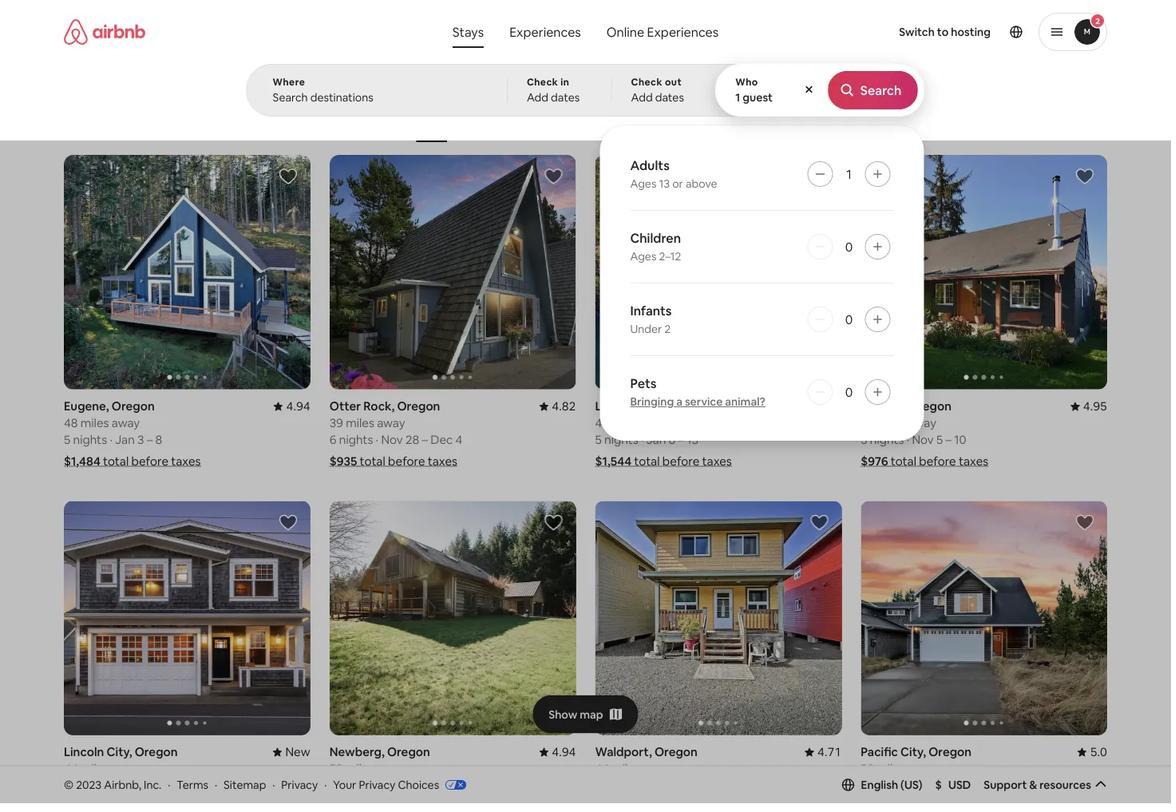 Task type: vqa. For each thing, say whether or not it's contained in the screenshot.
'–' inside Guerneville, California 51 miles away Nov 6 – 11 $220 night
no



Task type: locate. For each thing, give the bounding box(es) containing it.
1 horizontal spatial add to wishlist: lincoln city, oregon image
[[810, 167, 829, 186]]

add
[[527, 90, 549, 105], [632, 90, 653, 105]]

2 0 from the top
[[846, 311, 853, 328]]

total inside lincoln city, oregon 40 miles away 5 nights · jan 8 – 13 $1,544 total before taxes
[[635, 454, 660, 469]]

city, inside pacific city, oregon 52 miles away 5 nights · nov 2 – 7
[[901, 745, 927, 760]]

2 check from the left
[[632, 76, 663, 88]]

1 horizontal spatial experiences
[[647, 24, 719, 40]]

city, inside lincoln city, oregon 44 miles away 5 nights · dec 17 – 22
[[107, 745, 132, 760]]

oregon inside the eugene, oregon 48 miles away 5 nights · jan 3 – 8 $1,484 total before taxes
[[112, 398, 155, 414]]

4.94 out of 5 average rating image left 'otter'
[[274, 398, 311, 414]]

who
[[736, 76, 759, 88]]

1 vertical spatial 2
[[665, 322, 671, 336]]

4 before from the left
[[920, 454, 957, 469]]

5 down 40
[[596, 432, 602, 448]]

privacy
[[281, 778, 318, 792], [359, 778, 396, 792]]

away inside lincoln city, oregon 44 miles away 5 nights · dec 17 – 22
[[112, 761, 140, 777]]

nov left 10
[[913, 432, 934, 448]]

eugene,
[[64, 398, 109, 414], [861, 398, 907, 414]]

privacy right your
[[359, 778, 396, 792]]

switch
[[900, 25, 935, 39]]

oregon
[[112, 398, 155, 414], [397, 398, 440, 414], [666, 398, 709, 414], [909, 398, 952, 414], [135, 745, 178, 760], [387, 745, 430, 760], [655, 745, 698, 760], [929, 745, 972, 760]]

0 vertical spatial 4.94
[[286, 398, 311, 414]]

switch to hosting link
[[890, 15, 1001, 49]]

check inside check in add dates
[[527, 76, 559, 88]]

2 eugene, from the left
[[861, 398, 907, 414]]

jan down bringing
[[647, 432, 666, 448]]

53
[[330, 761, 343, 777]]

add for check out add dates
[[632, 90, 653, 105]]

1 horizontal spatial check
[[632, 76, 663, 88]]

1 vertical spatial 4.94 out of 5 average rating image
[[539, 745, 576, 760]]

terms · sitemap · privacy ·
[[177, 778, 327, 792]]

total right $1,544
[[635, 454, 660, 469]]

2 horizontal spatial city,
[[901, 745, 927, 760]]

group containing amazing views
[[64, 80, 845, 142]]

1 horizontal spatial eugene,
[[861, 398, 907, 414]]

add up off-
[[632, 90, 653, 105]]

4.94 out of 5 average rating image down show
[[539, 745, 576, 760]]

1 horizontal spatial 8
[[669, 432, 676, 448]]

2
[[1096, 16, 1101, 26], [665, 322, 671, 336], [937, 778, 944, 794]]

1 eugene, from the left
[[64, 398, 109, 414]]

away up (us)
[[908, 761, 937, 777]]

nov left 28
[[381, 432, 403, 448]]

4.88 out of 5 average rating image
[[805, 398, 842, 414]]

4.95 out of 5 average rating image
[[1071, 398, 1108, 414]]

0 vertical spatial 0
[[846, 238, 853, 255]]

dates down 'out'
[[656, 90, 684, 105]]

2 vertical spatial 0
[[846, 384, 853, 400]]

miles inside the eugene, oregon 48 miles away 5 nights · jan 3 – 8 $1,484 total before taxes
[[80, 415, 109, 431]]

before
[[131, 454, 169, 469], [388, 454, 425, 469], [663, 454, 700, 469], [920, 454, 957, 469]]

total right $935
[[360, 454, 386, 469]]

who 1 guest
[[736, 76, 773, 105]]

4.71 out of 5 average rating image
[[805, 745, 842, 760]]

total inside the eugene, oregon 48 miles away 5 nights · jan 3 – 8 $1,484 total before taxes
[[103, 454, 129, 469]]

1 vertical spatial 4.94
[[552, 745, 576, 760]]

2 44 from the left
[[596, 761, 609, 777]]

4.95
[[1084, 398, 1108, 414]]

2 8 from the left
[[669, 432, 676, 448]]

· inside pacific city, oregon 52 miles away 5 nights · nov 2 – 7
[[907, 778, 910, 794]]

10
[[955, 432, 967, 448]]

– down a
[[679, 432, 685, 448]]

2 taxes from the left
[[428, 454, 458, 469]]

4 taxes from the left
[[959, 454, 989, 469]]

experiences up 'out'
[[647, 24, 719, 40]]

– inside newberg, oregon 53 miles away 5 nights · nov 25 – 30
[[421, 778, 427, 794]]

resources
[[1040, 778, 1092, 792]]

4 total from the left
[[891, 454, 917, 469]]

check
[[527, 76, 559, 88], [632, 76, 663, 88]]

dec inside otter rock, oregon 39 miles away 6 nights · nov 28 – dec 4 $935 total before taxes
[[431, 432, 453, 448]]

a
[[677, 395, 683, 409]]

miles right 48
[[80, 415, 109, 431]]

· down rock,
[[376, 432, 379, 448]]

infants
[[631, 302, 672, 319]]

ages inside children ages 2–12
[[631, 249, 657, 264]]

None search field
[[246, 0, 925, 441]]

show map
[[549, 707, 604, 722]]

total right $1,484
[[103, 454, 129, 469]]

· left 3
[[110, 432, 113, 448]]

5 inside lincoln city, oregon 44 miles away 5 nights · dec 17 – 22
[[64, 778, 70, 794]]

0 horizontal spatial dec
[[115, 778, 137, 794]]

check for check in add dates
[[527, 76, 559, 88]]

2 dates from the left
[[656, 90, 684, 105]]

1 vertical spatial 13
[[687, 432, 699, 448]]

miles right 43
[[878, 415, 906, 431]]

1 vertical spatial ages
[[631, 249, 657, 264]]

1 horizontal spatial add to wishlist: eugene, oregon image
[[1076, 167, 1095, 186]]

support & resources button
[[984, 778, 1108, 792]]

4.94
[[286, 398, 311, 414], [552, 745, 576, 760]]

· inside lincoln city, oregon 44 miles away 5 nights · dec 17 – 22
[[110, 778, 113, 794]]

3 taxes from the left
[[703, 454, 732, 469]]

5 down 53
[[330, 778, 336, 794]]

1 horizontal spatial dec
[[431, 432, 453, 448]]

44 down waldport,
[[596, 761, 609, 777]]

miles inside otter rock, oregon 39 miles away 6 nights · nov 28 – dec 4 $935 total before taxes
[[346, 415, 375, 431]]

show map button
[[533, 695, 639, 734]]

0 vertical spatial dec
[[431, 432, 453, 448]]

taxes inside the eugene, oregon 48 miles away 5 nights · jan 3 – 8 $1,484 total before taxes
[[171, 454, 201, 469]]

add to wishlist: waldport, oregon image
[[810, 513, 829, 532]]

1 before from the left
[[131, 454, 169, 469]]

1 horizontal spatial privacy
[[359, 778, 396, 792]]

group for lincoln city, oregon 44 miles away 5 nights · dec 17 – 22
[[64, 501, 311, 735]]

tiny
[[724, 118, 743, 131]]

add inside check in add dates
[[527, 90, 549, 105]]

city,
[[638, 398, 664, 414], [107, 745, 132, 760], [901, 745, 927, 760]]

– inside lincoln city, oregon 40 miles away 5 nights · jan 8 – 13 $1,544 total before taxes
[[679, 432, 685, 448]]

0 horizontal spatial 8
[[155, 432, 162, 448]]

away up 3
[[112, 415, 140, 431]]

lincoln inside lincoln city, oregon 40 miles away 5 nights · jan 8 – 13 $1,544 total before taxes
[[596, 398, 636, 414]]

– right 3
[[147, 432, 153, 448]]

miles up the 2023
[[80, 761, 109, 777]]

eugene, up 43
[[861, 398, 907, 414]]

1 ages from the top
[[631, 177, 657, 191]]

$1,544
[[596, 454, 632, 469]]

away inside eugene, oregon 43 miles away 5 nights · nov 5 – 10 $976 total before taxes
[[909, 415, 937, 431]]

– right 25
[[421, 778, 427, 794]]

away down waldport,
[[643, 761, 671, 777]]

adults
[[631, 157, 670, 173]]

add to wishlist: eugene, oregon image
[[279, 167, 298, 186], [1076, 167, 1095, 186]]

1 horizontal spatial city,
[[638, 398, 664, 414]]

0 vertical spatial 4.94 out of 5 average rating image
[[274, 398, 311, 414]]

0 horizontal spatial check
[[527, 76, 559, 88]]

0 horizontal spatial city,
[[107, 745, 132, 760]]

· inside lincoln city, oregon 40 miles away 5 nights · jan 8 – 13 $1,544 total before taxes
[[641, 432, 644, 448]]

before inside the eugene, oregon 48 miles away 5 nights · jan 3 – 8 $1,484 total before taxes
[[131, 454, 169, 469]]

3 0 from the top
[[846, 384, 853, 400]]

5 left 10
[[937, 432, 944, 448]]

city, for 40 miles away
[[638, 398, 664, 414]]

$935
[[330, 454, 357, 469]]

children
[[631, 230, 681, 246]]

13 left or
[[659, 177, 670, 191]]

1 check from the left
[[527, 76, 559, 88]]

lincoln up the 2023
[[64, 745, 104, 760]]

away right 43
[[909, 415, 937, 431]]

0 horizontal spatial 13
[[659, 177, 670, 191]]

0 horizontal spatial jan
[[115, 432, 135, 448]]

miles inside lincoln city, oregon 44 miles away 5 nights · dec 17 – 22
[[80, 761, 109, 777]]

children ages 2–12
[[631, 230, 682, 264]]

service
[[685, 395, 723, 409]]

· right your
[[376, 778, 378, 794]]

dates inside check in add dates
[[551, 90, 580, 105]]

pets
[[631, 375, 657, 391]]

miles down newberg,
[[346, 761, 374, 777]]

1 total from the left
[[103, 454, 129, 469]]

1 horizontal spatial 1
[[847, 166, 852, 182]]

44 inside lincoln city, oregon 44 miles away 5 nights · dec 17 – 22
[[64, 761, 78, 777]]

4.94 out of 5 average rating image
[[274, 398, 311, 414], [539, 745, 576, 760]]

away down rock,
[[377, 415, 405, 431]]

4.94 for newberg, oregon 53 miles away 5 nights · nov 25 – 30
[[552, 745, 576, 760]]

add inside the check out add dates
[[632, 90, 653, 105]]

away up airbnb,
[[112, 761, 140, 777]]

under
[[631, 322, 662, 336]]

3 before from the left
[[663, 454, 700, 469]]

stays button
[[440, 16, 497, 48]]

city, inside lincoln city, oregon 40 miles away 5 nights · jan 8 – 13 $1,544 total before taxes
[[638, 398, 664, 414]]

nov left 25
[[381, 778, 403, 794]]

8 down bringing
[[669, 432, 676, 448]]

new place to stay image
[[273, 745, 311, 760]]

0 vertical spatial 2
[[1096, 16, 1101, 26]]

dates inside the check out add dates
[[656, 90, 684, 105]]

out
[[665, 76, 682, 88]]

english
[[862, 778, 899, 792]]

group for pacific city, oregon 52 miles away 5 nights · nov 2 – 7
[[861, 501, 1108, 735]]

0 for infants
[[846, 311, 853, 328]]

grid
[[680, 118, 698, 130]]

Where field
[[273, 90, 482, 105]]

miles up the english (us)
[[877, 761, 906, 777]]

add to wishlist: lincoln city, oregon image
[[810, 167, 829, 186], [279, 513, 298, 532]]

nov inside otter rock, oregon 39 miles away 6 nights · nov 28 – dec 4 $935 total before taxes
[[381, 432, 403, 448]]

eugene, for 48
[[64, 398, 109, 414]]

jan
[[115, 432, 135, 448], [647, 432, 666, 448]]

lincoln up 40
[[596, 398, 636, 414]]

taxes inside eugene, oregon 43 miles away 5 nights · nov 5 – 10 $976 total before taxes
[[959, 454, 989, 469]]

city, up © 2023 airbnb, inc. ·
[[107, 745, 132, 760]]

2 add to wishlist: eugene, oregon image from the left
[[1076, 167, 1095, 186]]

5 down 48
[[64, 432, 70, 448]]

5 left the 2023
[[64, 778, 70, 794]]

0 vertical spatial 13
[[659, 177, 670, 191]]

– inside the eugene, oregon 48 miles away 5 nights · jan 3 – 8 $1,484 total before taxes
[[147, 432, 153, 448]]

miles down waldport,
[[612, 761, 641, 777]]

44 up ©
[[64, 761, 78, 777]]

ages
[[631, 177, 657, 191], [631, 249, 657, 264]]

0 horizontal spatial dates
[[551, 90, 580, 105]]

5 inside pacific city, oregon 52 miles away 5 nights · nov 2 – 7
[[861, 778, 868, 794]]

dates down in on the top of page
[[551, 90, 580, 105]]

0 horizontal spatial 44
[[64, 761, 78, 777]]

5
[[64, 432, 70, 448], [596, 432, 602, 448], [861, 432, 868, 448], [937, 432, 944, 448], [64, 778, 70, 794], [330, 778, 336, 794], [861, 778, 868, 794]]

©
[[64, 778, 74, 792]]

ages down children
[[631, 249, 657, 264]]

52
[[861, 761, 875, 777]]

choices
[[398, 778, 439, 792]]

eugene, inside eugene, oregon 43 miles away 5 nights · nov 5 – 10 $976 total before taxes
[[861, 398, 907, 414]]

0 horizontal spatial 2
[[665, 322, 671, 336]]

2 horizontal spatial 2
[[1096, 16, 1101, 26]]

new
[[286, 745, 311, 760]]

2 inside "dropdown button"
[[1096, 16, 1101, 26]]

eugene, inside the eugene, oregon 48 miles away 5 nights · jan 3 – 8 $1,484 total before taxes
[[64, 398, 109, 414]]

43
[[861, 415, 875, 431]]

0 horizontal spatial experiences
[[510, 24, 581, 40]]

group for lincoln city, oregon 40 miles away 5 nights · jan 8 – 13 $1,544 total before taxes
[[596, 155, 842, 389]]

0 horizontal spatial add to wishlist: eugene, oregon image
[[279, 167, 298, 186]]

miles right 40
[[612, 415, 641, 431]]

bringing a service animal? button
[[631, 395, 766, 409]]

group for newberg, oregon 53 miles away 5 nights · nov 25 – 30
[[330, 501, 576, 735]]

– left 10
[[946, 432, 952, 448]]

eugene, up 48
[[64, 398, 109, 414]]

0 horizontal spatial lincoln
[[64, 745, 104, 760]]

experiences up in on the top of page
[[510, 24, 581, 40]]

· down bringing
[[641, 432, 644, 448]]

experiences button
[[497, 16, 594, 48]]

city, for 52 miles away
[[901, 745, 927, 760]]

1 horizontal spatial 13
[[687, 432, 699, 448]]

0 horizontal spatial add
[[527, 90, 549, 105]]

· right the 2023
[[110, 778, 113, 794]]

lincoln inside lincoln city, oregon 44 miles away 5 nights · dec 17 – 22
[[64, 745, 104, 760]]

1 experiences from the left
[[510, 24, 581, 40]]

dec
[[431, 432, 453, 448], [115, 778, 137, 794]]

2 add from the left
[[632, 90, 653, 105]]

oregon inside newberg, oregon 53 miles away 5 nights · nov 25 – 30
[[387, 745, 430, 760]]

4.82 out of 5 average rating image
[[539, 398, 576, 414]]

check inside the check out add dates
[[632, 76, 663, 88]]

add to wishlist: lincoln city, oregon image for 4.88
[[810, 167, 829, 186]]

nights inside otter rock, oregon 39 miles away 6 nights · nov 28 – dec 4 $935 total before taxes
[[339, 432, 373, 448]]

miles down 'otter'
[[346, 415, 375, 431]]

privacy down "new"
[[281, 778, 318, 792]]

ages down adults
[[631, 177, 657, 191]]

4
[[456, 432, 463, 448]]

1 vertical spatial lincoln
[[64, 745, 104, 760]]

1 horizontal spatial lincoln
[[596, 398, 636, 414]]

1 0 from the top
[[846, 238, 853, 255]]

0 horizontal spatial eugene,
[[64, 398, 109, 414]]

3 total from the left
[[635, 454, 660, 469]]

away
[[112, 415, 140, 431], [377, 415, 405, 431], [643, 415, 672, 431], [909, 415, 937, 431], [112, 761, 140, 777], [377, 761, 405, 777], [643, 761, 671, 777], [908, 761, 937, 777]]

add to wishlist: otter rock, oregon image
[[544, 167, 564, 186]]

before down 3
[[131, 454, 169, 469]]

none search field containing stays
[[246, 0, 925, 441]]

0 horizontal spatial privacy
[[281, 778, 318, 792]]

adults ages 13 or above
[[631, 157, 718, 191]]

miles inside lincoln city, oregon 40 miles away 5 nights · jan 8 – 13 $1,544 total before taxes
[[612, 415, 641, 431]]

group
[[64, 80, 845, 142], [64, 155, 311, 389], [330, 155, 576, 389], [596, 155, 842, 389], [861, 155, 1108, 389], [64, 501, 311, 735], [330, 501, 576, 735], [596, 501, 842, 735], [861, 501, 1108, 735]]

1
[[736, 90, 741, 105], [847, 166, 852, 182]]

5 down the 52
[[861, 778, 868, 794]]

dec left '17'
[[115, 778, 137, 794]]

before down 28
[[388, 454, 425, 469]]

check left in on the top of page
[[527, 76, 559, 88]]

25
[[405, 778, 419, 794]]

2 jan from the left
[[647, 432, 666, 448]]

city, up (us)
[[901, 745, 927, 760]]

before down a
[[663, 454, 700, 469]]

2 before from the left
[[388, 454, 425, 469]]

1 dates from the left
[[551, 90, 580, 105]]

0 vertical spatial add to wishlist: lincoln city, oregon image
[[810, 167, 829, 186]]

– left 7
[[946, 778, 952, 794]]

· right english
[[907, 778, 910, 794]]

0 horizontal spatial add to wishlist: lincoln city, oregon image
[[279, 513, 298, 532]]

total right "$976"
[[891, 454, 917, 469]]

1 horizontal spatial 2
[[937, 778, 944, 794]]

oregon inside pacific city, oregon 52 miles away 5 nights · nov 2 – 7
[[929, 745, 972, 760]]

44 inside waldport, oregon 44 miles away
[[596, 761, 609, 777]]

1 vertical spatial add to wishlist: lincoln city, oregon image
[[279, 513, 298, 532]]

away inside pacific city, oregon 52 miles away 5 nights · nov 2 – 7
[[908, 761, 937, 777]]

pets bringing a service animal?
[[631, 375, 766, 409]]

0 horizontal spatial 1
[[736, 90, 741, 105]]

13 inside adults ages 13 or above
[[659, 177, 670, 191]]

· right terms link
[[215, 778, 217, 792]]

– right 28
[[422, 432, 428, 448]]

2 ages from the top
[[631, 249, 657, 264]]

oregon inside waldport, oregon 44 miles away
[[655, 745, 698, 760]]

0 vertical spatial 1
[[736, 90, 741, 105]]

· right inc.
[[168, 778, 171, 792]]

1 taxes from the left
[[171, 454, 201, 469]]

dec left 4
[[431, 432, 453, 448]]

4.94 for eugene, oregon 48 miles away 5 nights · jan 3 – 8 $1,484 total before taxes
[[286, 398, 311, 414]]

0 vertical spatial ages
[[631, 177, 657, 191]]

experiences
[[510, 24, 581, 40], [647, 24, 719, 40]]

4.94 left 'otter'
[[286, 398, 311, 414]]

4.94 down show
[[552, 745, 576, 760]]

1 horizontal spatial 4.94 out of 5 average rating image
[[539, 745, 576, 760]]

nov inside pacific city, oregon 52 miles away 5 nights · nov 2 – 7
[[913, 778, 934, 794]]

away down bringing
[[643, 415, 672, 431]]

ages inside adults ages 13 or above
[[631, 177, 657, 191]]

miles inside newberg, oregon 53 miles away 5 nights · nov 25 – 30
[[346, 761, 374, 777]]

0 vertical spatial lincoln
[[596, 398, 636, 414]]

views
[[592, 118, 618, 130]]

1 vertical spatial 0
[[846, 311, 853, 328]]

online experiences link
[[594, 16, 732, 48]]

total
[[103, 454, 129, 469], [360, 454, 386, 469], [635, 454, 660, 469], [891, 454, 917, 469]]

nov left $ at the right
[[913, 778, 934, 794]]

5 inside lincoln city, oregon 40 miles away 5 nights · jan 8 – 13 $1,544 total before taxes
[[596, 432, 602, 448]]

· left 10
[[907, 432, 910, 448]]

airbnb,
[[104, 778, 141, 792]]

total inside otter rock, oregon 39 miles away 6 nights · nov 28 – dec 4 $935 total before taxes
[[360, 454, 386, 469]]

– right '17'
[[154, 778, 160, 794]]

add for check in add dates
[[527, 90, 549, 105]]

13 down bringing a service animal? button
[[687, 432, 699, 448]]

add down experiences button at the top
[[527, 90, 549, 105]]

44
[[64, 761, 78, 777], [596, 761, 609, 777]]

oregon inside eugene, oregon 43 miles away 5 nights · nov 5 – 10 $976 total before taxes
[[909, 398, 952, 414]]

rock,
[[364, 398, 395, 414]]

1 horizontal spatial jan
[[647, 432, 666, 448]]

– inside lincoln city, oregon 44 miles away 5 nights · dec 17 – 22
[[154, 778, 160, 794]]

· inside otter rock, oregon 39 miles away 6 nights · nov 28 – dec 4 $935 total before taxes
[[376, 432, 379, 448]]

39
[[330, 415, 343, 431]]

1 jan from the left
[[115, 432, 135, 448]]

1 add to wishlist: eugene, oregon image from the left
[[279, 167, 298, 186]]

1 add from the left
[[527, 90, 549, 105]]

1 44 from the left
[[64, 761, 78, 777]]

before down 10
[[920, 454, 957, 469]]

jan left 3
[[115, 432, 135, 448]]

1 horizontal spatial 44
[[596, 761, 609, 777]]

2 vertical spatial 2
[[937, 778, 944, 794]]

dates
[[551, 90, 580, 105], [656, 90, 684, 105]]

· inside newberg, oregon 53 miles away 5 nights · nov 25 – 30
[[376, 778, 378, 794]]

away up your privacy choices
[[377, 761, 405, 777]]

1 vertical spatial dec
[[115, 778, 137, 794]]

nights inside eugene, oregon 43 miles away 5 nights · nov 5 – 10 $976 total before taxes
[[871, 432, 905, 448]]

1 horizontal spatial add
[[632, 90, 653, 105]]

eugene, oregon 43 miles away 5 nights · nov 5 – 10 $976 total before taxes
[[861, 398, 989, 469]]

1 horizontal spatial dates
[[656, 90, 684, 105]]

8 right 3
[[155, 432, 162, 448]]

add to wishlist: pacific city, oregon image
[[1076, 513, 1095, 532]]

1 horizontal spatial 4.94
[[552, 745, 576, 760]]

check left 'out'
[[632, 76, 663, 88]]

support & resources
[[984, 778, 1092, 792]]

1 8 from the left
[[155, 432, 162, 448]]

city, down pets
[[638, 398, 664, 414]]

1 vertical spatial 1
[[847, 166, 852, 182]]

0 horizontal spatial 4.94
[[286, 398, 311, 414]]

0 horizontal spatial 4.94 out of 5 average rating image
[[274, 398, 311, 414]]

taxes
[[171, 454, 201, 469], [428, 454, 458, 469], [703, 454, 732, 469], [959, 454, 989, 469]]

1 inside who 1 guest
[[736, 90, 741, 105]]

2 total from the left
[[360, 454, 386, 469]]

0
[[846, 238, 853, 255], [846, 311, 853, 328], [846, 384, 853, 400]]



Task type: describe. For each thing, give the bounding box(es) containing it.
away inside otter rock, oregon 39 miles away 6 nights · nov 28 – dec 4 $935 total before taxes
[[377, 415, 405, 431]]

away inside newberg, oregon 53 miles away 5 nights · nov 25 – 30
[[377, 761, 405, 777]]

nights inside newberg, oregon 53 miles away 5 nights · nov 25 – 30
[[339, 778, 373, 794]]

before inside otter rock, oregon 39 miles away 6 nights · nov 28 – dec 4 $935 total before taxes
[[388, 454, 425, 469]]

otter
[[330, 398, 361, 414]]

– inside otter rock, oregon 39 miles away 6 nights · nov 28 – dec 4 $935 total before taxes
[[422, 432, 428, 448]]

group for otter rock, oregon 39 miles away 6 nights · nov 28 – dec 4 $935 total before taxes
[[330, 155, 576, 389]]

22
[[163, 778, 176, 794]]

your privacy choices link
[[333, 778, 467, 793]]

$
[[936, 778, 943, 792]]

add to wishlist: eugene, oregon image for 4.95
[[1076, 167, 1095, 186]]

where
[[273, 76, 305, 88]]

8 inside the eugene, oregon 48 miles away 5 nights · jan 3 – 8 $1,484 total before taxes
[[155, 432, 162, 448]]

amazing
[[550, 118, 590, 130]]

add to wishlist: eugene, oregon image for 4.94
[[279, 167, 298, 186]]

pacific city, oregon 52 miles away 5 nights · nov 2 – 7
[[861, 745, 972, 794]]

oregon inside otter rock, oregon 39 miles away 6 nights · nov 28 – dec 4 $935 total before taxes
[[397, 398, 440, 414]]

away inside lincoln city, oregon 40 miles away 5 nights · jan 8 – 13 $1,544 total before taxes
[[643, 415, 672, 431]]

$1,484
[[64, 454, 101, 469]]

lincoln for 40
[[596, 398, 636, 414]]

5 inside the eugene, oregon 48 miles away 5 nights · jan 3 – 8 $1,484 total before taxes
[[64, 432, 70, 448]]

4.94 out of 5 average rating image for eugene, oregon 48 miles away 5 nights · jan 3 – 8 $1,484 total before taxes
[[274, 398, 311, 414]]

check out add dates
[[632, 76, 684, 105]]

– inside pacific city, oregon 52 miles away 5 nights · nov 2 – 7
[[946, 778, 952, 794]]

in
[[561, 76, 570, 88]]

· inside eugene, oregon 43 miles away 5 nights · nov 5 – 10 $976 total before taxes
[[907, 432, 910, 448]]

support
[[984, 778, 1028, 792]]

homes
[[745, 118, 775, 131]]

what can we help you find? tab list
[[440, 16, 594, 48]]

your privacy choices
[[333, 778, 439, 792]]

dates for check in add dates
[[551, 90, 580, 105]]

before inside eugene, oregon 43 miles away 5 nights · nov 5 – 10 $976 total before taxes
[[920, 454, 957, 469]]

add to wishlist: lincoln city, oregon image for new
[[279, 513, 298, 532]]

· left your
[[324, 778, 327, 792]]

ages for children
[[631, 249, 657, 264]]

oregon inside lincoln city, oregon 40 miles away 5 nights · jan 8 – 13 $1,544 total before taxes
[[666, 398, 709, 414]]

stays tab panel
[[246, 64, 925, 441]]

&
[[1030, 778, 1038, 792]]

$ usd
[[936, 778, 972, 792]]

$976
[[861, 454, 889, 469]]

17
[[140, 778, 152, 794]]

28
[[406, 432, 420, 448]]

waldport, oregon 44 miles away
[[596, 745, 698, 777]]

nights inside lincoln city, oregon 44 miles away 5 nights · dec 17 – 22
[[73, 778, 107, 794]]

· inside the eugene, oregon 48 miles away 5 nights · jan 3 – 8 $1,484 total before taxes
[[110, 432, 113, 448]]

your
[[333, 778, 357, 792]]

3
[[137, 432, 144, 448]]

sitemap
[[224, 778, 266, 792]]

newberg, oregon 53 miles away 5 nights · nov 25 – 30
[[330, 745, 444, 794]]

6
[[330, 432, 337, 448]]

taxes inside lincoln city, oregon 40 miles away 5 nights · jan 8 – 13 $1,544 total before taxes
[[703, 454, 732, 469]]

check in add dates
[[527, 76, 580, 105]]

nights inside pacific city, oregon 52 miles away 5 nights · nov 2 – 7
[[871, 778, 905, 794]]

dec inside lincoln city, oregon 44 miles away 5 nights · dec 17 – 22
[[115, 778, 137, 794]]

4.82
[[552, 398, 576, 414]]

away inside waldport, oregon 44 miles away
[[643, 761, 671, 777]]

animal?
[[726, 395, 766, 409]]

show
[[549, 707, 578, 722]]

miles inside waldport, oregon 44 miles away
[[612, 761, 641, 777]]

online experiences
[[607, 24, 719, 40]]

amazing views
[[550, 118, 618, 130]]

lincoln city, oregon 44 miles away 5 nights · dec 17 – 22
[[64, 745, 178, 794]]

2 inside pacific city, oregon 52 miles away 5 nights · nov 2 – 7
[[937, 778, 944, 794]]

profile element
[[746, 0, 1108, 64]]

terms
[[177, 778, 209, 792]]

group for eugene, oregon 48 miles away 5 nights · jan 3 – 8 $1,484 total before taxes
[[64, 155, 311, 389]]

hosting
[[952, 25, 991, 39]]

2 experiences from the left
[[647, 24, 719, 40]]

nov inside eugene, oregon 43 miles away 5 nights · nov 5 – 10 $976 total before taxes
[[913, 432, 934, 448]]

experiences inside button
[[510, 24, 581, 40]]

40
[[596, 415, 610, 431]]

total inside eugene, oregon 43 miles away 5 nights · nov 5 – 10 $976 total before taxes
[[891, 454, 917, 469]]

tiny homes
[[724, 118, 775, 131]]

dates for check out add dates
[[656, 90, 684, 105]]

5 down 43
[[861, 432, 868, 448]]

waldport,
[[596, 745, 652, 760]]

miles inside eugene, oregon 43 miles away 5 nights · nov 5 – 10 $976 total before taxes
[[878, 415, 906, 431]]

5 inside newberg, oregon 53 miles away 5 nights · nov 25 – 30
[[330, 778, 336, 794]]

nights inside the eugene, oregon 48 miles away 5 nights · jan 3 – 8 $1,484 total before taxes
[[73, 432, 107, 448]]

english (us) button
[[842, 778, 923, 792]]

30
[[430, 778, 444, 794]]

add to wishlist: newberg, oregon image
[[544, 513, 564, 532]]

online
[[607, 24, 645, 40]]

nov inside newberg, oregon 53 miles away 5 nights · nov 25 – 30
[[381, 778, 403, 794]]

2 privacy from the left
[[359, 778, 396, 792]]

2 button
[[1039, 13, 1108, 51]]

5.0 out of 5 average rating image
[[1078, 745, 1108, 760]]

terms link
[[177, 778, 209, 792]]

or
[[673, 177, 684, 191]]

off-the-grid
[[643, 118, 698, 130]]

oregon inside lincoln city, oregon 44 miles away 5 nights · dec 17 – 22
[[135, 745, 178, 760]]

(us)
[[901, 778, 923, 792]]

4.71
[[818, 745, 842, 760]]

privacy link
[[281, 778, 318, 792]]

display total before taxes switch
[[1066, 101, 1094, 121]]

© 2023 airbnb, inc. ·
[[64, 778, 171, 792]]

bringing
[[631, 395, 674, 409]]

check for check out add dates
[[632, 76, 663, 88]]

jan inside the eugene, oregon 48 miles away 5 nights · jan 3 – 8 $1,484 total before taxes
[[115, 432, 135, 448]]

jan inside lincoln city, oregon 40 miles away 5 nights · jan 8 – 13 $1,544 total before taxes
[[647, 432, 666, 448]]

2 inside infants under 2
[[665, 322, 671, 336]]

group for eugene, oregon 43 miles away 5 nights · nov 5 – 10 $976 total before taxes
[[861, 155, 1108, 389]]

4.94 out of 5 average rating image for newberg, oregon 53 miles away 5 nights · nov 25 – 30
[[539, 745, 576, 760]]

sitemap link
[[224, 778, 266, 792]]

lincoln for 44
[[64, 745, 104, 760]]

the-
[[661, 118, 680, 130]]

above
[[686, 177, 718, 191]]

1 privacy from the left
[[281, 778, 318, 792]]

0 for children
[[846, 238, 853, 255]]

2023
[[76, 778, 102, 792]]

48
[[64, 415, 78, 431]]

13 inside lincoln city, oregon 40 miles away 5 nights · jan 8 – 13 $1,544 total before taxes
[[687, 432, 699, 448]]

away inside the eugene, oregon 48 miles away 5 nights · jan 3 – 8 $1,484 total before taxes
[[112, 415, 140, 431]]

7
[[955, 778, 962, 794]]

lincoln city, oregon 40 miles away 5 nights · jan 8 – 13 $1,544 total before taxes
[[596, 398, 732, 469]]

english (us)
[[862, 778, 923, 792]]

taxes inside otter rock, oregon 39 miles away 6 nights · nov 28 – dec 4 $935 total before taxes
[[428, 454, 458, 469]]

switch to hosting
[[900, 25, 991, 39]]

inc.
[[144, 778, 162, 792]]

city, for 44 miles away
[[107, 745, 132, 760]]

group for waldport, oregon 44 miles away
[[596, 501, 842, 735]]

ages for adults
[[631, 177, 657, 191]]

to
[[938, 25, 949, 39]]

eugene, for 43
[[861, 398, 907, 414]]

8 inside lincoln city, oregon 40 miles away 5 nights · jan 8 – 13 $1,544 total before taxes
[[669, 432, 676, 448]]

· left privacy link
[[273, 778, 275, 792]]

4.88
[[818, 398, 842, 414]]

eugene, oregon 48 miles away 5 nights · jan 3 – 8 $1,484 total before taxes
[[64, 398, 201, 469]]

before inside lincoln city, oregon 40 miles away 5 nights · jan 8 – 13 $1,544 total before taxes
[[663, 454, 700, 469]]

– inside eugene, oregon 43 miles away 5 nights · nov 5 – 10 $976 total before taxes
[[946, 432, 952, 448]]

0 for pets
[[846, 384, 853, 400]]

off-
[[643, 118, 661, 130]]

miles inside pacific city, oregon 52 miles away 5 nights · nov 2 – 7
[[877, 761, 906, 777]]

newberg,
[[330, 745, 385, 760]]

trending
[[803, 118, 843, 131]]

nights inside lincoln city, oregon 40 miles away 5 nights · jan 8 – 13 $1,544 total before taxes
[[605, 432, 639, 448]]

usd
[[949, 778, 972, 792]]

stays
[[453, 24, 484, 40]]

guest
[[743, 90, 773, 105]]



